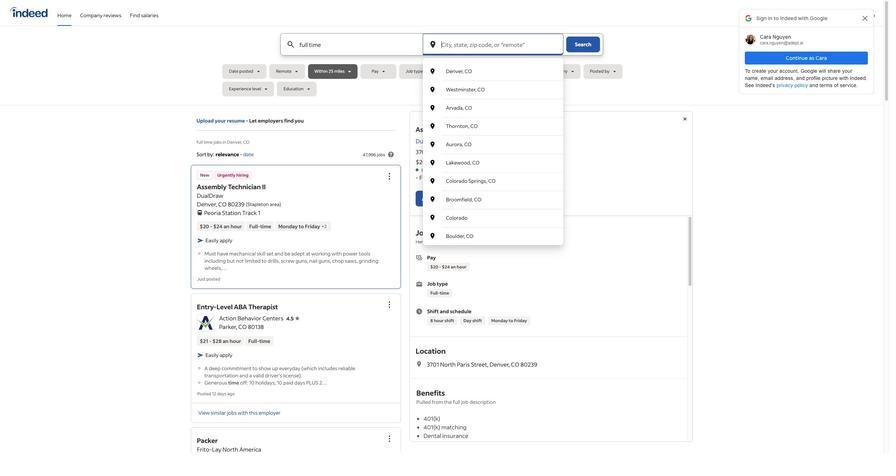 Task type: vqa. For each thing, say whether or not it's contained in the screenshot.
Company logo on the bottom left of the page
yes



Task type: describe. For each thing, give the bounding box(es) containing it.
search suggestions list box
[[423, 62, 563, 245]]

help icon image
[[387, 150, 395, 159]]

search: Job title, keywords, or company text field
[[298, 34, 410, 55]]

close job details image
[[681, 115, 689, 123]]

Edit location text field
[[440, 34, 563, 55]]

job actions for packer is collapsed image
[[385, 435, 394, 443]]

transit information image
[[197, 209, 203, 216]]

dualdraw (opens in a new tab) image
[[444, 138, 449, 144]]

4.5 out of five stars rating image
[[286, 315, 299, 322]]



Task type: locate. For each thing, give the bounding box(es) containing it.
job actions for assembly technician ii is collapsed image
[[385, 172, 394, 181]]

save this job image
[[466, 194, 475, 203]]

None search field
[[223, 33, 661, 245]]

company logo image
[[197, 314, 214, 332]]

job actions for entry-level aba therapist is collapsed image
[[385, 300, 394, 309]]



